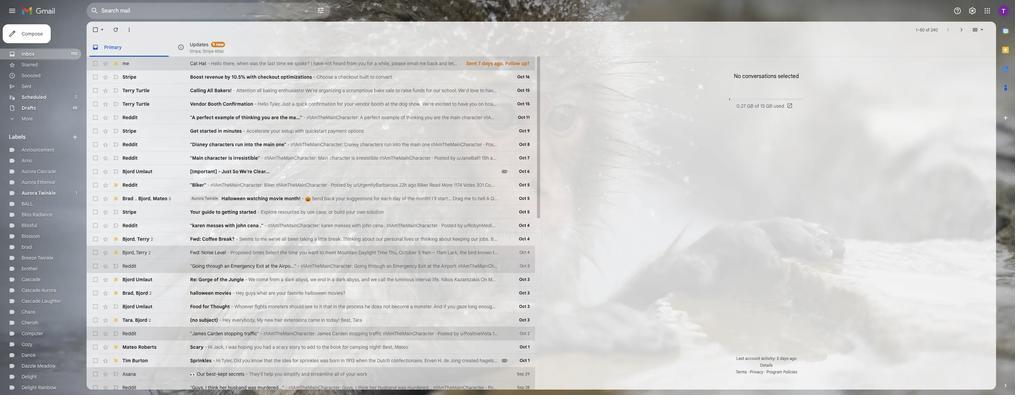 Task type: vqa. For each thing, say whether or not it's contained in the screenshot.


Task type: describe. For each thing, give the bounding box(es) containing it.
0 vertical spatial or
[[329, 209, 333, 216]]

for down story on the left of page
[[293, 358, 299, 364]]

- right one"
[[288, 142, 290, 148]]

stripe for get
[[123, 128, 136, 134]]

intended
[[547, 358, 566, 364]]

1 horizontal spatial from
[[347, 61, 357, 67]]

2 is from the left
[[352, 155, 355, 161]]

0 horizontal spatial not
[[325, 61, 332, 67]]

story
[[289, 345, 300, 351]]

3 cena from the left
[[570, 223, 581, 229]]

1 vertical spatial started
[[239, 209, 256, 216]]

3 stopping from the left
[[542, 331, 561, 337]]

the left fda,
[[568, 250, 575, 256]]

now
[[613, 237, 622, 243]]

reddit for "james carden stopping traffic"
[[123, 331, 136, 337]]

older image
[[959, 26, 966, 33]]

twinkle for aurora twinkle halloween watching movie month!
[[205, 196, 218, 201]]

65 ‌ from the left
[[446, 372, 446, 378]]

and left let
[[439, 61, 447, 67]]

row containing tim burton
[[87, 355, 640, 368]]

5 inside brad .. bjord , mateo 5
[[169, 196, 171, 202]]

0 vertical spatial be
[[499, 250, 504, 256]]

ago right 18h
[[510, 223, 518, 229]]

30 ‌ from the left
[[404, 372, 404, 378]]

the left dutch
[[369, 358, 376, 364]]

, for halloween movies
[[133, 291, 135, 297]]

1 horizontal spatial know
[[463, 61, 474, 67]]

3 row from the top
[[87, 84, 631, 97]]

start...
[[438, 196, 452, 202]]

oct for hey guys what are your favorite halloween movies?
[[519, 291, 527, 296]]

–
[[433, 250, 435, 256]]

aurora twinkle link
[[22, 191, 56, 197]]

reddit for "guys, i think her husband was murdered..."
[[123, 385, 136, 392]]

1 vertical spatial not
[[536, 237, 543, 243]]

oct for whoever fights monsters should see to it that in the process he does not become a monster. and if you gaze long enough into an abyss, the abyss will gaze back into you.
[[519, 305, 527, 310]]

2 horizontal spatial we
[[371, 277, 377, 283]]

1 horizontal spatial back
[[428, 61, 438, 67]]

by left 10.5% at the top of the page
[[225, 74, 231, 80]]

4 for known
[[528, 250, 530, 256]]

computer
[[22, 331, 43, 337]]

0 vertical spatial sep
[[500, 277, 509, 283]]

reactor
[[655, 250, 670, 256]]

to right excited
[[453, 101, 457, 107]]

brad
[[22, 245, 32, 251]]

are left ago.
[[485, 61, 491, 67]]

240
[[931, 27, 938, 32]]

clear...
[[254, 169, 270, 175]]

more left 1906
[[597, 223, 608, 229]]

1 bake from the left
[[374, 88, 385, 94]]

the left the 'jungle'
[[220, 277, 228, 283]]

55 ‌ from the left
[[434, 372, 434, 378]]

guys
[[246, 291, 256, 297]]

toggle split pane mode image
[[972, 26, 979, 33]]

"biker"
[[190, 182, 206, 189]]

read up 'i'll'
[[430, 182, 441, 189]]

6 ‌ from the left
[[375, 372, 375, 378]]

born
[[330, 358, 340, 364]]

56 ‌ from the left
[[435, 372, 435, 378]]

2 horizontal spatial mateo
[[395, 345, 409, 351]]

scheduled link
[[22, 94, 46, 101]]

was down they'll
[[248, 385, 256, 392]]

1 horizontal spatial we
[[310, 277, 317, 283]]

34 ‌ from the left
[[409, 372, 409, 378]]

0 horizontal spatial when
[[237, 61, 249, 67]]

in right end
[[327, 277, 331, 283]]

to right add
[[317, 345, 321, 351]]

hey for hey guys what are your favorite halloween movies?
[[236, 291, 244, 297]]

cascade for "cascade" link
[[22, 277, 40, 283]]

updates, 9 new messages, tab
[[172, 38, 258, 57]]

26 ‌ from the left
[[399, 372, 399, 378]]

9 ‌ from the left
[[378, 372, 378, 378]]

a left little
[[314, 237, 317, 243]]

- inside [important] - just so we're clear... link
[[218, 169, 221, 175]]

compose
[[22, 31, 43, 37]]

oct 1 for mateo
[[520, 345, 530, 350]]

1 vertical spatial tyler,
[[222, 358, 233, 364]]

21 ‌ from the left
[[393, 372, 393, 378]]

2 horizontal spatial at
[[528, 277, 532, 283]]

cascade laughter
[[22, 299, 61, 305]]

1 vertical spatial best,
[[383, 345, 394, 351]]

for right the book
[[342, 345, 349, 351]]

cascade for cascade laughter
[[22, 299, 40, 305]]

2 taking from the left
[[568, 237, 581, 243]]

come
[[257, 277, 268, 283]]

and right now
[[623, 237, 631, 243]]

8 ‌ from the left
[[377, 372, 377, 378]]

1 stopping from the left
[[224, 331, 243, 337]]

and right 'simplify' at the bottom of page
[[301, 372, 310, 378]]

- they'll help you simplify and streamline all of your work ‌ ‌ ‌ ‌ ‌ ‌ ‌ ‌ ‌ ‌ ‌ ‌ ‌ ‌ ‌ ‌ ‌ ‌ ‌ ‌ ‌ ‌ ‌ ‌ ‌ ‌ ‌ ‌ ‌ ‌ ‌ ‌ ‌ ‌ ‌ ‌ ‌ ‌ ‌ ‌ ‌ ‌ ‌ ‌ ‌ ‌ ‌ ‌ ‌ ‌ ‌ ‌ ‌ ‌ ‌ ‌ ‌ ‌ ‌ ‌ ‌ ‌ ‌ ‌ ‌ ‌ ‌ ‌ ‌ ‌
[[245, 372, 452, 378]]

3 ‌ from the left
[[371, 372, 371, 378]]

r/iamthemaincharacter: down quickstart
[[291, 142, 343, 148]]

1 vertical spatial thinking
[[421, 237, 438, 243]]

0 horizontal spatial idea
[[282, 358, 291, 364]]

11 ‌ from the left
[[381, 372, 381, 378]]

61 ‌ from the left
[[441, 372, 441, 378]]

your left vendor
[[344, 101, 354, 107]]

16
[[526, 74, 530, 80]]

2 inside the tara , bjord 2
[[149, 318, 151, 323]]

twinkle for aurora twinkle
[[38, 191, 56, 197]]

2 character from the left
[[330, 155, 351, 161]]

2 traffic from the left
[[563, 331, 575, 337]]

2 vertical spatial not
[[383, 304, 391, 310]]

brad for ..
[[123, 196, 133, 202]]

2 dark from the left
[[336, 277, 346, 283]]

for left while,
[[367, 61, 373, 67]]

"james
[[190, 331, 206, 337]]

46 ‌ from the left
[[423, 372, 423, 378]]

tab list containing updates
[[87, 38, 997, 57]]

scary - hi jack, i was hoping you had a scary story to add to the book for camping night! best, mateo
[[190, 345, 409, 351]]

0 horizontal spatial mateo
[[123, 345, 137, 351]]

with right setup
[[295, 128, 304, 134]]

2 vertical spatial all
[[334, 372, 339, 378]]

organizing
[[319, 88, 341, 94]]

1 traffic from the left
[[369, 331, 382, 337]]

0 vertical spatial at
[[385, 101, 390, 107]]

into left you.
[[580, 304, 588, 310]]

1 gb from the left
[[747, 103, 754, 109]]

69 ‌ from the left
[[451, 372, 451, 378]]

i right 'jack,'
[[226, 345, 227, 351]]

oct for hey everybody, my new hair extensions came in today! best, tara
[[519, 318, 527, 323]]

to right known
[[493, 250, 497, 256]]

2 vertical spatial comments
[[632, 331, 656, 337]]

simplify
[[284, 372, 300, 378]]

jong
[[450, 358, 461, 364]]

terry turtle for calling all bakers!
[[123, 88, 150, 94]]

9 inside updates, 9 new messages, tab
[[213, 42, 215, 47]]

3 character from the left
[[511, 155, 532, 161]]

bjord , terry 2 for fwd: coffee break? - seems to me we've all been taking a little break. thinking about our personal lives or thinking about keeping our jobs. breaks are good. it's not a bad idea taking a break every now and then. i
[[123, 236, 153, 242]]

60 ‌ from the left
[[440, 372, 440, 378]]

oct for choose a checkout built to convert ﻿ ﻿ ﻿ ﻿ ﻿ ﻿ ﻿ ﻿ ﻿ ﻿ ﻿ ﻿ ﻿ ﻿ ﻿ ﻿ ﻿ ﻿ ﻿ ﻿ ﻿ ﻿ ﻿ ﻿ ﻿ ﻿ ﻿ ﻿ ﻿ ﻿ ﻿ ﻿ ﻿ ﻿ ﻿ ﻿ ﻿ ﻿ ﻿ ﻿ ﻿ ﻿ ﻿ ﻿ ﻿ ﻿ ﻿ ﻿ ﻿ ﻿ ﻿ ﻿ ﻿ ﻿ ﻿ ﻿ ﻿ ﻿ ﻿ ﻿ ﻿ ﻿ ﻿ ﻿ ﻿ ﻿ ﻿ ﻿ ﻿ ﻿ ﻿ ﻿ ﻿ ﻿ ﻿ ﻿ ﻿ ﻿ ﻿ ﻿ ﻿ ﻿ ﻿
[[518, 74, 525, 80]]

3 messes from the left
[[532, 223, 549, 229]]

to right the 'sale'
[[396, 88, 400, 94]]

sent for sent 'link'
[[22, 84, 31, 90]]

oct for attention all baking enthusiasts! we're organizing a scrumptious bake sale to raise funds for our school. we'd love to have your delectable contributions. let's bake up a storm and make
[[518, 88, 525, 93]]

- right sprinkles
[[213, 358, 215, 364]]

cascade for cascade aurora
[[22, 288, 40, 294]]

sep 29
[[517, 372, 530, 377]]

the left the book
[[322, 345, 329, 351]]

43 ‌ from the left
[[419, 372, 419, 378]]

your left own
[[346, 209, 356, 216]]

re: gorge of the jungle - we come from a dark abyss, we end in a dark abyss, and we call the luminous interval life. nikos kazantzakis on mon, sep 11, 2023 at 10:24 am james peterson <james.peterson1902@gmail.com> wrote:
[[190, 277, 678, 283]]

2 vertical spatial back
[[568, 304, 579, 310]]

they
[[503, 358, 513, 364]]

40 ‌ from the left
[[416, 372, 416, 378]]

2 messes from the left
[[335, 223, 351, 229]]

to left hell
[[472, 196, 477, 202]]

1 characters from the left
[[209, 142, 234, 148]]

into left 'm'
[[624, 142, 632, 148]]

by up keeping
[[458, 223, 463, 229]]

2 irresistible from the left
[[538, 155, 560, 161]]

arno
[[22, 158, 32, 164]]

2 cena from the left
[[373, 223, 383, 229]]

of right 50
[[926, 27, 930, 32]]

1 horizontal spatial be
[[573, 358, 578, 364]]

1 horizontal spatial have
[[458, 101, 468, 107]]

0.27
[[737, 103, 746, 109]]

food for thought - whoever fights monsters should see to it that in the process he does not become a monster. and if you gaze long enough into an abyss, the abyss will gaze back into you.
[[190, 304, 598, 310]]

proposed
[[231, 250, 251, 256]]

enthusiasts!
[[279, 88, 304, 94]]

0 horizontal spatial just
[[222, 169, 232, 175]]

20 ‌ from the left
[[392, 372, 392, 378]]

0 horizontal spatial thinking
[[242, 115, 260, 121]]

quick
[[296, 101, 307, 107]]

ma..."
[[289, 115, 302, 121]]

3 for hey guys what are your favorite halloween movies?
[[528, 291, 530, 296]]

0 vertical spatial used
[[774, 103, 785, 109]]

so
[[233, 169, 239, 175]]

built
[[360, 74, 369, 80]]

7 for oct
[[528, 156, 530, 161]]

burton
[[132, 358, 148, 364]]

0 horizontal spatial all
[[257, 88, 262, 94]]

1 horizontal spatial we're
[[305, 88, 318, 94]]

h.
[[438, 358, 443, 364]]

1 horizontal spatial our
[[434, 88, 441, 94]]

to right want
[[320, 250, 324, 256]]

17 row from the top
[[87, 273, 678, 287]]

brad for ,
[[123, 291, 133, 297]]

1 horizontal spatial or
[[415, 237, 420, 243]]

the left 'm'
[[634, 142, 641, 148]]

0 horizontal spatial abyss,
[[296, 277, 309, 283]]

2653
[[586, 155, 596, 161]]

1 horizontal spatial james
[[510, 331, 524, 337]]

more image
[[126, 26, 133, 33]]

the up "main character is irresistible" - r/iamthemaincharacter: main character is irresistible r/iamthemaincharacter · posted by u/janeball1 15h ago main character is irresistible read more 2653 votes
[[402, 142, 409, 148]]

oct for we come from a dark abyss, we end in a dark abyss, and we call the luminous interval life. nikos kazantzakis on mon, sep 11, 2023 at 10:24 am james peterson <james.peterson1902@gmail.com> wrote:
[[519, 278, 527, 283]]

0 vertical spatial time
[[277, 61, 286, 67]]

50 ‌ from the left
[[428, 372, 428, 378]]

we'd
[[459, 88, 469, 94]]

- right level
[[227, 250, 229, 256]]

1 horizontal spatial idea
[[558, 237, 567, 243]]

heard
[[333, 61, 346, 67]]

re:
[[190, 277, 197, 283]]

last
[[737, 357, 745, 362]]

the down scary
[[274, 358, 281, 364]]

1 character from the left
[[205, 155, 227, 161]]

the left process
[[338, 304, 346, 310]]

stripe inside updates, 9 new messages, tab
[[203, 49, 214, 54]]

1 horizontal spatial time
[[289, 250, 298, 256]]

seems
[[239, 237, 254, 243]]

updates
[[190, 41, 209, 48]]

oct for accelerate your setup with quickstart payment options ﻿ ﻿ ﻿ ﻿ ﻿ ﻿ ﻿ ﻿ ﻿ ﻿ ﻿ ﻿ ﻿ ﻿ ﻿ ﻿ ﻿ ﻿ ﻿ ﻿ ﻿ ﻿ ﻿ ﻿ ﻿ ﻿ ﻿ ﻿ ﻿ ﻿ ﻿ ﻿ ﻿ ﻿ ﻿ ﻿ ﻿ ﻿ ﻿ ﻿ ﻿ ﻿ ﻿ ﻿ ﻿ ﻿ ﻿ ﻿ ﻿ ﻿ ﻿ ﻿ ﻿
[[519, 129, 527, 134]]

guide
[[202, 209, 215, 216]]

your up build
[[336, 196, 346, 202]]

minutes
[[223, 128, 242, 134]]

cozy link
[[22, 342, 32, 348]]

2 place from the left
[[534, 196, 545, 202]]

· down "disney characters run into the main one" - r/iamthemaincharacter: disney characters run into the main one r/iamthemaincharacter · posted by u/capital_pangolin_718 21h ago disney characters run into the m
[[432, 155, 433, 161]]

0 horizontal spatial back
[[324, 196, 335, 202]]

umlaut for food for thought
[[136, 304, 152, 310]]

9 row from the top
[[87, 165, 535, 179]]

mon,
[[489, 277, 499, 283]]

2 gb from the left
[[766, 103, 773, 109]]

gmail image
[[22, 4, 59, 18]]

hey for hey everybody, my new hair extensions came in today! best, tara
[[223, 318, 231, 324]]

dazzle meadow
[[22, 364, 56, 370]]

ago inside last account activity: 3 days ago details terms · privacy · program policies
[[790, 357, 797, 362]]

1 horizontal spatial tara
[[353, 318, 362, 324]]

· up fwd: coffee break? - seems to me we've all been taking a little break. thinking about our personal lives or thinking about keeping our jobs. breaks are good. it's not a bad idea taking a break every now and then. i
[[439, 223, 440, 229]]

18 row from the top
[[87, 287, 535, 301]]

2 inside labels navigation
[[75, 95, 77, 100]]

2 month! from the left
[[416, 196, 431, 202]]

bjord umlaut for [important] - just so we're clear...
[[123, 169, 152, 175]]

oct 3 down compartmental
[[520, 264, 530, 269]]

row containing asana
[[87, 368, 535, 382]]

support image
[[954, 7, 962, 15]]

5 for 14th row from the bottom
[[528, 210, 530, 215]]

scheduled
[[22, 94, 46, 101]]

announcement link
[[22, 147, 54, 153]]

2 main from the left
[[410, 142, 421, 148]]

301
[[477, 182, 484, 189]]

aurora ethereal link
[[22, 180, 55, 186]]

0 vertical spatial best,
[[341, 318, 352, 324]]

2 vertical spatial hide
[[657, 331, 667, 337]]

favorite
[[287, 291, 304, 297]]

delight rainbow
[[22, 385, 56, 392]]

aurora for aurora twinkle
[[22, 191, 37, 197]]

0 horizontal spatial know
[[251, 358, 263, 364]]

3 for hey everybody, my new hair extensions came in today! best, tara
[[528, 318, 530, 323]]

ethereal
[[37, 180, 55, 186]]

0 horizontal spatial an
[[224, 264, 230, 270]]

in down movies?
[[333, 304, 337, 310]]

our
[[197, 372, 205, 378]]

and left make on the top of the page
[[610, 88, 618, 94]]

1 disney from the left
[[345, 142, 359, 148]]

let
[[449, 61, 454, 67]]

1 vertical spatial comments
[[641, 223, 664, 229]]

oct 7
[[519, 156, 530, 161]]

oct 9
[[519, 129, 530, 134]]

program
[[767, 370, 783, 375]]

more left 903 on the right
[[589, 331, 600, 337]]

9 new
[[213, 42, 224, 47]]

halloween movies - hey guys what are your favorite halloween movies?
[[190, 291, 346, 297]]

emergency
[[231, 264, 255, 270]]

votes left the 263
[[610, 331, 622, 337]]

1 vertical spatial that
[[264, 358, 273, 364]]

5 for 11th row
[[528, 196, 530, 201]]

days inside last account activity: 3 days ago details terms · privacy · program policies
[[780, 357, 789, 362]]

0 vertical spatial comments
[[485, 182, 508, 189]]

dutch
[[377, 358, 390, 364]]

of right 0.27 at the right top
[[755, 103, 760, 109]]

the left the abyss
[[527, 304, 534, 310]]

- right 'minutes' at the top left
[[243, 128, 245, 134]]

2 biker from the left
[[418, 182, 429, 189]]

hat
[[199, 61, 206, 67]]

· down and
[[436, 331, 437, 337]]

19 ‌ from the left
[[390, 372, 390, 378]]

a down airpo..."
[[281, 277, 284, 283]]

hi for hi jack, i was hoping you had a scary story to add to the book for camping night! best, mateo
[[208, 345, 213, 351]]

15 right 0.27 at the right top
[[761, 103, 765, 109]]

a left bad
[[544, 237, 547, 243]]

4 row from the top
[[87, 97, 535, 111]]

cherish link
[[22, 320, 38, 327]]

oct for r/iamthemaincharacter: disney characters run into the main one r/iamthemaincharacter · posted by u/capital_pangolin_718 21h ago disney characters run into the m
[[519, 142, 527, 147]]

sep for reddit
[[517, 386, 525, 391]]

🎃 image
[[305, 197, 311, 202]]

1 karen from the left
[[321, 223, 333, 229]]

bjord umlaut for re: gorge of the jungle
[[123, 277, 152, 283]]

0 horizontal spatial tara
[[123, 318, 133, 324]]

me right let
[[455, 61, 462, 67]]

0 vertical spatial tyler,
[[270, 101, 281, 107]]

0 vertical spatial hide
[[510, 182, 519, 189]]

the right call
[[387, 277, 394, 283]]

- right airpo..."
[[298, 264, 300, 270]]

1 vertical spatial hide
[[666, 223, 676, 229]]

scary
[[190, 345, 204, 351]]

17 ‌ from the left
[[388, 372, 388, 378]]

read left 903 on the right
[[577, 331, 587, 337]]

with up bad
[[550, 223, 559, 229]]

oct 3 for hey guys what are your favorite halloween movies?
[[519, 291, 530, 296]]

2 horizontal spatial abyss,
[[512, 304, 526, 310]]

13 ‌ from the left
[[383, 372, 383, 378]]

oct 3 for hey everybody, my new hair extensions came in today! best, tara
[[519, 318, 530, 323]]

with right 10.5% at the top of the page
[[247, 74, 257, 80]]

airpo..."
[[279, 264, 296, 270]]

8
[[528, 142, 530, 147]]

28 ‌ from the left
[[401, 372, 401, 378]]

1 john from the left
[[236, 223, 246, 229]]

2 horizontal spatial have
[[486, 88, 496, 94]]

we're inside [important] - just so we're clear... link
[[240, 169, 252, 175]]

the left 'bird'
[[460, 250, 467, 256]]

convert
[[376, 74, 392, 80]]

mountain
[[338, 250, 358, 256]]

2 karen from the left
[[519, 223, 531, 229]]

2 disney from the left
[[576, 142, 591, 148]]

1 is from the left
[[228, 155, 232, 161]]

2 john from the left
[[362, 223, 372, 229]]

votes right 2653
[[597, 155, 609, 161]]

more left 2653
[[574, 155, 585, 161]]

no
[[734, 73, 741, 80]]

labels navigation
[[0, 22, 87, 396]]

read down 21h
[[561, 155, 572, 161]]

brother link
[[22, 266, 38, 272]]

movies
[[215, 291, 231, 297]]

9 inside row
[[528, 129, 530, 134]]

2 main from the left
[[500, 155, 510, 161]]

38 ‌ from the left
[[413, 372, 413, 378]]

love
[[470, 88, 479, 94]]

you up built
[[358, 61, 366, 67]]

up
[[586, 88, 592, 94]]

0 horizontal spatial hello
[[211, 61, 222, 67]]

aurora ethereal
[[22, 180, 55, 186]]

- left whoever
[[231, 304, 233, 310]]

2 checkout from the left
[[338, 74, 358, 80]]

15 for terry
[[526, 102, 530, 107]]

with right off on the bottom of the page
[[617, 250, 626, 256]]

me right the drag
[[465, 196, 471, 202]]

1 vertical spatial at
[[265, 264, 270, 270]]

1 main from the left
[[318, 155, 329, 161]]

👀 image
[[190, 373, 196, 378]]

1 horizontal spatial just
[[282, 101, 291, 107]]

49 ‌ from the left
[[427, 372, 427, 378]]

- up clear...
[[261, 155, 263, 161]]

each
[[381, 196, 392, 202]]

3 carden from the left
[[526, 331, 541, 337]]

1 horizontal spatial abyss,
[[347, 277, 360, 283]]

for right 'topping'
[[634, 358, 640, 364]]

tim
[[123, 358, 131, 364]]

you left on in the left top of the page
[[470, 101, 477, 107]]

."
[[260, 223, 263, 229]]

turtle for vendor booth confirmation - hello tyler, just a quick confirmation for your vendor booth at the dog show. we're excited to have you on board! thanks, terry
[[136, 101, 150, 107]]

dance link
[[22, 353, 36, 359]]

23 ‌ from the left
[[395, 372, 395, 378]]

19 row from the top
[[87, 301, 598, 314]]

7 ‌ from the left
[[376, 372, 376, 378]]

case,‌
[[316, 209, 327, 216]]

2 horizontal spatial james
[[554, 277, 568, 283]]

oct 5 for your guide to getting started - explore resources by use case,‌ or build your own solution ﻿ ﻿ ﻿ ﻿ ﻿ ﻿ ﻿ ﻿ ﻿ ﻿ ﻿ ﻿ ﻿ ﻿ ﻿ ﻿ ﻿ ﻿ ﻿ ﻿ ﻿ ﻿ ﻿ ﻿ ﻿ ﻿ ﻿ ﻿ ﻿ ﻿ ﻿ ﻿ ﻿ ﻿ ﻿ ﻿ ﻿ ﻿ ﻿ ﻿ ﻿ ﻿ ﻿ ﻿ ﻿ ﻿ ﻿ ﻿ ﻿ ﻿ ﻿ ﻿ ﻿ ﻿ ﻿ ﻿ ﻿ ﻿ ﻿ ﻿ ﻿ ﻿ ﻿ ﻿ ﻿ ﻿ ﻿ ﻿ ﻿ ﻿ ﻿
[[519, 210, 530, 215]]

by down [important] - just so we're clear... link
[[347, 182, 352, 189]]

use
[[307, 209, 315, 216]]

2 carden from the left
[[332, 331, 348, 337]]

delight for delight rainbow
[[22, 385, 37, 392]]

4 for cena
[[527, 223, 530, 228]]

1 vertical spatial when
[[356, 358, 368, 364]]

· down [important] - just so we're clear... link
[[329, 182, 330, 189]]

3 inside last account activity: 3 days ago details terms · privacy · program policies
[[777, 357, 779, 362]]

email
[[407, 61, 419, 67]]

and left call
[[362, 277, 370, 283]]

1 . from the left
[[385, 223, 386, 229]]

- right 'scary'
[[205, 345, 207, 351]]

1 horizontal spatial all
[[282, 237, 287, 243]]

settings image
[[969, 7, 977, 15]]

turtle for calling all bakers! - attention all baking enthusiasts! we're organizing a scrumptious bake sale to raise funds for our school. we'd love to have your delectable contributions. let's bake up a storm and make
[[136, 88, 150, 94]]

you right did
[[242, 358, 250, 364]]

2 oct 5 from the top
[[519, 196, 530, 201]]

blissful
[[22, 223, 37, 229]]

1 horizontal spatial mateo
[[153, 196, 168, 202]]

1174
[[454, 182, 462, 189]]

reddit for "biker"
[[123, 182, 138, 189]]

enough
[[479, 304, 495, 310]]

i right "then."
[[644, 237, 646, 243]]

- left seems
[[236, 237, 238, 243]]

drag
[[453, 196, 463, 202]]

59 ‌ from the left
[[439, 372, 439, 378]]

aurora inside 'aurora twinkle halloween watching movie month!'
[[192, 196, 204, 201]]

to right built
[[370, 74, 375, 80]]

2 ‌ from the left
[[370, 372, 370, 378]]

oct 3 for whoever fights monsters should see to it that in the process he does not become a monster. and if you gaze long enough into an abyss, the abyss will gaze back into you.
[[519, 305, 530, 310]]

1 horizontal spatial that
[[323, 304, 332, 310]]

12 row from the top
[[87, 206, 535, 219]]

1 place from the left
[[504, 196, 516, 202]]

bjord umlaut for food for thought
[[123, 304, 152, 310]]

oct 1 for h.
[[520, 359, 530, 364]]

the down accelerate
[[255, 142, 262, 148]]

to right seems
[[255, 237, 259, 243]]

by left use
[[301, 209, 306, 216]]

into up "main character is irresistible" - r/iamthemaincharacter: main character is irresistible r/iamthemaincharacter · posted by u/janeball1 15h ago main character is irresistible read more 2653 votes
[[393, 142, 401, 148]]

a right 'choose'
[[335, 74, 337, 80]]

october
[[399, 250, 417, 256]]

call
[[378, 277, 386, 283]]

by right 'disaster'
[[562, 250, 567, 256]]

search mail image
[[89, 5, 101, 17]]

has attachment image
[[502, 169, 508, 175]]

2 run from the left
[[385, 142, 392, 148]]



Task type: locate. For each thing, give the bounding box(es) containing it.
your left setup
[[271, 128, 280, 134]]

a down breaks at left
[[505, 250, 508, 256]]

breaks
[[491, 237, 506, 243]]

1 horizontal spatial carden
[[332, 331, 348, 337]]

twinkle for breeze twinkle
[[38, 256, 53, 262]]

0 horizontal spatial place
[[504, 196, 516, 202]]

7 row from the top
[[87, 138, 646, 152]]

terry turtle for vendor booth confirmation
[[123, 101, 150, 107]]

1 horizontal spatial hey
[[236, 291, 244, 297]]

stripe for your
[[123, 209, 136, 216]]

217
[[633, 223, 640, 229]]

1 horizontal spatial disney
[[576, 142, 591, 148]]

aurora for aurora ethereal
[[22, 180, 36, 186]]

abyss, up process
[[347, 277, 360, 283]]

advanced search options image
[[314, 4, 328, 17]]

sep
[[500, 277, 509, 283], [517, 372, 524, 377], [517, 386, 525, 391]]

0 vertical spatial bjord , terry 2
[[123, 236, 153, 242]]

labels heading
[[9, 134, 72, 141]]

5 ‌ from the left
[[373, 372, 373, 378]]

know right let
[[463, 61, 474, 67]]

have
[[314, 61, 324, 67], [486, 88, 496, 94], [458, 101, 468, 107]]

4 up the it's
[[527, 223, 530, 228]]

oct for seems to me we've all been taking a little break. thinking about our personal lives or thinking about keeping our jobs. breaks are good. it's not a bad idea taking a break every now and then. i
[[519, 237, 526, 242]]

the left the last on the left top of the page
[[259, 61, 266, 67]]

oct for hi tyler, did you know that the idea for sprinkles was born in 1913 when the dutch confectionaire, erven h. de jong created hagelslag. they were originally intended to be used as a simple topping for
[[520, 359, 527, 364]]

then.
[[632, 237, 643, 243]]

1913
[[346, 358, 355, 364]]

tab list
[[997, 22, 1016, 372], [87, 38, 997, 57]]

0 vertical spatial all
[[257, 88, 262, 94]]

0 horizontal spatial have
[[314, 61, 324, 67]]

0 horizontal spatial hi
[[208, 345, 213, 351]]

get
[[190, 128, 199, 134]]

reddit for "karen messes with john cena ."
[[123, 223, 138, 229]]

row down personal
[[87, 246, 670, 260]]

checkout down cat hat - hello there, when was the last time we spoke? i have not heard from you for a while, please email me back and let me know you are alright!
[[338, 74, 358, 80]]

0 horizontal spatial used
[[579, 358, 590, 364]]

33 ‌ from the left
[[407, 372, 407, 378]]

14 ‌ from the left
[[384, 372, 384, 378]]

1 run from the left
[[235, 142, 243, 148]]

roberts
[[138, 345, 157, 351]]

22 ‌ from the left
[[394, 372, 394, 378]]

2 stopping from the left
[[349, 331, 368, 337]]

alright!
[[493, 61, 508, 67]]

1 vertical spatial or
[[415, 237, 420, 243]]

came
[[308, 318, 320, 324]]

﻿
[[393, 74, 394, 80], [395, 74, 395, 80], [396, 74, 396, 80], [397, 74, 397, 80], [398, 74, 398, 80], [400, 74, 400, 80], [401, 74, 401, 80], [402, 74, 402, 80], [403, 74, 403, 80], [404, 74, 404, 80], [406, 74, 406, 80], [407, 74, 407, 80], [408, 74, 408, 80], [409, 74, 409, 80], [410, 74, 410, 80], [412, 74, 412, 80], [413, 74, 413, 80], [414, 74, 414, 80], [415, 74, 415, 80], [417, 74, 417, 80], [418, 74, 418, 80], [419, 74, 419, 80], [420, 74, 420, 80], [421, 74, 421, 80], [423, 74, 423, 80], [424, 74, 424, 80], [425, 74, 425, 80], [426, 74, 426, 80], [427, 74, 427, 80], [429, 74, 429, 80], [430, 74, 430, 80], [431, 74, 431, 80], [432, 74, 432, 80], [434, 74, 434, 80], [435, 74, 435, 80], [436, 74, 436, 80], [437, 74, 437, 80], [438, 74, 438, 80], [440, 74, 440, 80], [441, 74, 441, 80], [442, 74, 442, 80], [443, 74, 443, 80], [444, 74, 444, 80], [446, 74, 446, 80], [447, 74, 447, 80], [448, 74, 448, 80], [449, 74, 449, 80], [451, 74, 451, 80], [452, 74, 452, 80], [453, 74, 453, 80], [454, 74, 454, 80], [455, 74, 455, 80], [457, 74, 457, 80], [458, 74, 458, 80], [459, 74, 459, 80], [460, 74, 460, 80], [461, 74, 461, 80], [463, 74, 463, 80], [464, 74, 464, 80], [465, 74, 465, 80], [466, 74, 466, 80], [467, 74, 467, 80], [469, 74, 469, 80], [470, 74, 470, 80], [471, 74, 471, 80], [472, 74, 472, 80], [474, 74, 474, 80], [475, 74, 475, 80], [476, 74, 476, 80], [477, 74, 477, 80], [478, 74, 478, 80], [480, 74, 480, 80], [481, 74, 481, 80], [482, 74, 482, 80], [483, 74, 483, 80], [484, 74, 484, 80], [486, 74, 486, 80], [487, 74, 487, 80], [488, 74, 488, 80], [489, 74, 489, 80], [491, 74, 491, 80], [492, 74, 492, 80], [493, 74, 493, 80], [365, 128, 365, 134], [366, 128, 367, 134], [368, 128, 368, 134], [369, 128, 369, 134], [370, 128, 370, 134], [371, 128, 371, 134], [373, 128, 373, 134], [374, 128, 374, 134], [375, 128, 375, 134], [376, 128, 376, 134], [377, 128, 377, 134], [379, 128, 379, 134], [380, 128, 380, 134], [381, 128, 381, 134], [382, 128, 382, 134], [383, 128, 383, 134], [385, 128, 385, 134], [386, 128, 386, 134], [387, 128, 387, 134], [388, 128, 388, 134], [390, 128, 390, 134], [391, 128, 391, 134], [392, 128, 392, 134], [393, 128, 393, 134], [394, 128, 394, 134], [396, 128, 396, 134], [397, 128, 397, 134], [398, 128, 398, 134], [399, 128, 399, 134], [400, 128, 400, 134], [402, 128, 402, 134], [403, 128, 403, 134], [404, 128, 404, 134], [405, 128, 405, 134], [407, 128, 407, 134], [408, 128, 408, 134], [409, 128, 409, 134], [410, 128, 410, 134], [411, 128, 411, 134], [413, 128, 413, 134], [414, 128, 414, 134], [415, 128, 415, 134], [416, 128, 416, 134], [417, 128, 417, 134], [419, 128, 419, 134], [420, 128, 420, 134], [421, 128, 421, 134], [422, 128, 422, 134], [424, 128, 424, 134], [425, 128, 425, 134], [426, 128, 426, 134], [427, 128, 427, 134], [428, 128, 428, 134], [385, 209, 385, 216], [386, 209, 386, 216], [388, 209, 388, 216], [389, 209, 389, 216], [390, 209, 390, 216], [391, 209, 391, 216], [393, 209, 393, 216], [394, 209, 394, 216], [395, 209, 395, 216], [396, 209, 396, 216], [397, 209, 397, 216], [399, 209, 399, 216], [400, 209, 400, 216], [401, 209, 401, 216], [402, 209, 402, 216], [403, 209, 403, 216], [405, 209, 405, 216], [406, 209, 406, 216], [407, 209, 407, 216], [408, 209, 408, 216], [410, 209, 410, 216], [411, 209, 411, 216], [412, 209, 412, 216], [413, 209, 413, 216], [414, 209, 414, 216], [416, 209, 416, 216], [417, 209, 417, 216], [418, 209, 418, 216], [419, 209, 419, 216], [420, 209, 420, 216], [422, 209, 422, 216], [423, 209, 423, 216], [424, 209, 424, 216], [425, 209, 425, 216], [427, 209, 427, 216], [428, 209, 428, 216], [429, 209, 429, 216], [430, 209, 430, 216], [431, 209, 431, 216], [433, 209, 433, 216], [434, 209, 434, 216], [435, 209, 435, 216], [436, 209, 436, 216], [437, 209, 437, 216], [439, 209, 439, 216], [440, 209, 440, 216], [441, 209, 441, 216], [442, 209, 442, 216], [443, 209, 444, 216], [445, 209, 445, 216], [446, 209, 446, 216], [447, 209, 447, 216], [448, 209, 448, 216], [450, 209, 450, 216], [451, 209, 451, 216], [452, 209, 452, 216], [453, 209, 453, 216], [454, 209, 454, 216], [456, 209, 456, 216], [457, 209, 457, 216], [458, 209, 458, 216], [459, 209, 459, 216], [460, 209, 460, 216], [462, 209, 462, 216], [463, 209, 463, 216], [464, 209, 464, 216], [465, 209, 465, 216], [467, 209, 467, 216], [468, 209, 468, 216], [469, 209, 469, 216], [470, 209, 470, 216]]

was left hoping
[[228, 345, 237, 351]]

cat hat - hello there, when was the last time we spoke? i have not heard from you for a while, please email me back and let me know you are alright!
[[190, 61, 508, 67]]

0 horizontal spatial traffic
[[369, 331, 382, 337]]

0 horizontal spatial bake
[[374, 88, 385, 94]]

oct for r/iamthemaincharacter: main character is irresistible r/iamthemaincharacter · posted by u/janeball1 15h ago main character is irresistible read more 2653 votes
[[519, 156, 527, 161]]

2 vertical spatial sep
[[517, 386, 525, 391]]

0 horizontal spatial we
[[287, 61, 293, 67]]

breeze
[[22, 256, 37, 262]]

at right 2023
[[528, 277, 532, 283]]

disney
[[345, 142, 359, 148], [576, 142, 591, 148]]

"disney
[[190, 142, 208, 148]]

1 horizontal spatial irresistible
[[538, 155, 560, 161]]

umlaut up brad .. bjord , mateo 5 at the left of the page
[[136, 169, 152, 175]]

0 horizontal spatial john
[[236, 223, 246, 229]]

0 vertical spatial 7
[[478, 61, 481, 67]]

2 turtle from the top
[[136, 101, 150, 107]]

interval
[[416, 277, 431, 283]]

brad left ..
[[123, 196, 133, 202]]

15h
[[482, 155, 489, 161]]

run
[[235, 142, 243, 148], [385, 142, 392, 148], [616, 142, 623, 148]]

oct for hello tyler, just a quick confirmation for your vendor booth at the dog show. we're excited to have you on board! thanks, terry
[[518, 102, 525, 107]]

0 vertical spatial that
[[323, 304, 332, 310]]

days inside row
[[482, 61, 493, 67]]

umlaut for [important] - just so we're clear...
[[136, 169, 152, 175]]

dark up movies?
[[336, 277, 346, 283]]

50
[[920, 27, 925, 32]]

2 horizontal spatial our
[[471, 237, 478, 243]]

reddit for "main character is irresistible"
[[123, 155, 138, 161]]

0 horizontal spatial our
[[376, 237, 383, 243]]

not
[[325, 61, 332, 67], [536, 237, 543, 243], [383, 304, 391, 310]]

1 month! from the left
[[284, 196, 301, 202]]

row down streamline
[[87, 382, 535, 395]]

11,
[[510, 277, 515, 283]]

3 umlaut from the top
[[136, 304, 152, 310]]

hi for hi tyler, did you know that the idea for sprinkles was born in 1913 when the dutch confectionaire, erven h. de jong created hagelslag. they were originally intended to be used as a simple topping for
[[216, 358, 221, 364]]

into up irresistible"
[[244, 142, 253, 148]]

1 vertical spatial delight
[[22, 385, 37, 392]]

r/iamthemaincharacter: down so
[[211, 182, 263, 189]]

1 horizontal spatial thinking
[[421, 237, 438, 243]]

i right spoke?
[[311, 61, 312, 67]]

you right help
[[275, 372, 283, 378]]

by
[[225, 74, 231, 80], [502, 142, 507, 148], [451, 155, 456, 161], [347, 182, 352, 189], [301, 209, 306, 216], [458, 223, 463, 229], [562, 250, 567, 256], [454, 331, 459, 337]]

row containing mateo roberts
[[87, 341, 535, 355]]

2 vertical spatial umlaut
[[136, 304, 152, 310]]

, for fwd: coffee break?
[[135, 236, 136, 242]]

aurora for aurora cascade
[[22, 169, 36, 175]]

5 reddit from the top
[[123, 223, 138, 229]]

1 horizontal spatial 9
[[528, 129, 530, 134]]

0 horizontal spatial tyler,
[[222, 358, 233, 364]]

, for (no subject)
[[133, 318, 134, 324]]

karen down your guide to getting started - explore resources by use case,‌ or build your own solution ﻿ ﻿ ﻿ ﻿ ﻿ ﻿ ﻿ ﻿ ﻿ ﻿ ﻿ ﻿ ﻿ ﻿ ﻿ ﻿ ﻿ ﻿ ﻿ ﻿ ﻿ ﻿ ﻿ ﻿ ﻿ ﻿ ﻿ ﻿ ﻿ ﻿ ﻿ ﻿ ﻿ ﻿ ﻿ ﻿ ﻿ ﻿ ﻿ ﻿ ﻿ ﻿ ﻿ ﻿ ﻿ ﻿ ﻿ ﻿ ﻿ ﻿ ﻿ ﻿ ﻿ ﻿ ﻿ ﻿ ﻿ ﻿ ﻿ ﻿ ﻿ ﻿ ﻿ ﻿ ﻿ ﻿ ﻿ ﻿ ﻿ ﻿ ﻿
[[321, 223, 333, 229]]

1 vertical spatial hey
[[223, 318, 231, 324]]

· right terms
[[748, 370, 749, 375]]

with down "getting"
[[225, 223, 235, 229]]

if
[[444, 304, 447, 310]]

delight for delight link
[[22, 375, 37, 381]]

row down spoke?
[[87, 70, 535, 84]]

off
[[610, 250, 616, 256]]

compartmental
[[509, 250, 542, 256]]

1 horizontal spatial character
[[330, 155, 351, 161]]

tara , bjord 2
[[123, 318, 151, 324]]

comments right the 263
[[632, 331, 656, 337]]

reddit for "disney characters run into the main one"
[[123, 142, 138, 148]]

sent 7 days ago. follow up?
[[467, 61, 530, 67]]

36 ‌ from the left
[[411, 372, 411, 378]]

1 ‌ from the left
[[369, 372, 369, 378]]

refresh image
[[112, 26, 119, 33]]

1 oct 15 from the top
[[518, 88, 530, 93]]

be down breaks at left
[[499, 250, 504, 256]]

sep for asana
[[517, 372, 524, 377]]

bjord umlaut up brad , bjord 2
[[123, 277, 152, 283]]

- right traffic"
[[260, 331, 263, 337]]

bjord umlaut up the tara , bjord 2
[[123, 304, 152, 310]]

10 row from the top
[[87, 179, 576, 192]]

that
[[323, 304, 332, 310], [264, 358, 273, 364]]

for
[[367, 61, 373, 67], [426, 88, 432, 94], [337, 101, 343, 107], [374, 196, 380, 202], [203, 304, 209, 310], [342, 345, 349, 351], [293, 358, 299, 364], [634, 358, 640, 364]]

the left airpo..."
[[271, 264, 278, 270]]

1 horizontal spatial halloween
[[305, 291, 327, 297]]

12 ‌ from the left
[[382, 372, 382, 378]]

r/iamthemaincharacter: down one"
[[265, 155, 317, 161]]

fda,
[[576, 250, 587, 256]]

2 vertical spatial oct 4
[[520, 250, 530, 256]]

row up "vendor booth confirmation - hello tyler, just a quick confirmation for your vendor booth at the dog show. we're excited to have you on board! thanks, terry"
[[87, 84, 631, 97]]

monster.
[[414, 304, 433, 310]]

Search mail text field
[[102, 7, 298, 14]]

20 row from the top
[[87, 314, 535, 328]]

1 horizontal spatial bake
[[574, 88, 585, 94]]

best-
[[206, 372, 218, 378]]

1 horizontal spatial new
[[265, 318, 273, 324]]

umlaut for re: gorge of the jungle
[[136, 277, 152, 283]]

0 horizontal spatial run
[[235, 142, 243, 148]]

james right "am"
[[554, 277, 568, 283]]

1 vertical spatial terry turtle
[[123, 101, 150, 107]]

2 quiet from the left
[[521, 196, 532, 202]]

new up atlas
[[216, 42, 224, 47]]

0 vertical spatial from
[[347, 61, 357, 67]]

2 horizontal spatial back
[[568, 304, 579, 310]]

disney down options in the top of the page
[[345, 142, 359, 148]]

carden up originally
[[526, 331, 541, 337]]

2
[[75, 95, 77, 100], [547, 196, 549, 202], [151, 237, 153, 242], [149, 251, 151, 256], [149, 291, 152, 296], [149, 318, 151, 323], [528, 332, 530, 337]]

known
[[478, 250, 492, 256]]

new inside tab
[[216, 42, 224, 47]]

terms link
[[736, 370, 747, 375]]

0 vertical spatial we're
[[305, 88, 318, 94]]

oct 15 for terry
[[518, 102, 530, 107]]

2 gaze from the left
[[557, 304, 567, 310]]

de
[[444, 358, 449, 364]]

0 horizontal spatial 9
[[213, 42, 215, 47]]

3 reddit from the top
[[123, 155, 138, 161]]

are left good.
[[507, 237, 514, 243]]

twinkle inside 'aurora twinkle halloween watching movie month!'
[[205, 196, 218, 201]]

was left the last on the left top of the page
[[250, 61, 258, 67]]

reddit for "a perfect example of thinking you are the ma..."
[[123, 115, 138, 121]]

"main character is irresistible" - r/iamthemaincharacter: main character is irresistible r/iamthemaincharacter · posted by u/janeball1 15h ago main character is irresistible read more 2653 votes
[[190, 155, 609, 161]]

bake left the 'sale'
[[374, 88, 385, 94]]

follow link to manage storage image
[[787, 103, 794, 110]]

oct for r/iamthemaincharacter: james carden stopping traffic r/iamthemaincharacter · posted by u/positivevista 19h ago james carden stopping traffic read more 903 votes 263 comments hide r/iamthemaincharacter
[[520, 332, 527, 337]]

main
[[263, 142, 275, 148], [410, 142, 421, 148]]

characters
[[209, 142, 234, 148], [360, 142, 383, 148], [592, 142, 615, 148]]

18 ‌ from the left
[[389, 372, 389, 378]]

58 ‌ from the left
[[438, 372, 438, 378]]

r/iamthemaincharacter: up story on the left of page
[[264, 331, 316, 337]]

just down enthusiasts!
[[282, 101, 291, 107]]

1 vertical spatial sent
[[22, 84, 31, 90]]

54 ‌ from the left
[[433, 372, 433, 378]]

biker up send back your suggestions for each day of the month! i'll start... drag me to hell a quiet place a quiet place 2
[[418, 182, 429, 189]]

rainbow
[[38, 385, 56, 392]]

66 ‌ from the left
[[447, 372, 447, 378]]

0 vertical spatial terry turtle
[[123, 88, 150, 94]]

5 for 16th row from the bottom of the no conversations selected main content
[[528, 183, 530, 188]]

row down [important] - just so we're clear... link
[[87, 179, 576, 192]]

ago.
[[494, 61, 504, 67]]

row up ma..."
[[87, 97, 535, 111]]

oct 4 for breaks
[[519, 237, 530, 242]]

have up 'choose'
[[314, 61, 324, 67]]

our up time
[[376, 237, 383, 243]]

oct 15 for contributions.
[[518, 88, 530, 93]]

2 horizontal spatial carden
[[526, 331, 541, 337]]

- left we
[[245, 277, 247, 283]]

0 horizontal spatial biker
[[264, 182, 275, 189]]

1 horizontal spatial gaze
[[557, 304, 567, 310]]

1 horizontal spatial when
[[356, 358, 368, 364]]

you left ago.
[[476, 61, 483, 67]]

topping
[[616, 358, 633, 364]]

sent inside row
[[467, 61, 477, 67]]

13 row from the top
[[87, 219, 728, 233]]

used left as
[[579, 358, 590, 364]]

tara down brad , bjord 2
[[123, 318, 133, 324]]

"guys,
[[190, 385, 204, 392]]

bliss
[[22, 212, 31, 218]]

15
[[526, 88, 530, 93], [526, 102, 530, 107], [761, 103, 765, 109]]

m
[[642, 142, 646, 148]]

1 horizontal spatial messes
[[335, 223, 351, 229]]

oct 5 for "biker" - r/iamthemaincharacter: biker r/iamthemaincharacter · posted by u/urgentlybarbarous 22h ago biker read more 1174 votes 301 comments hide r/iamthemaincharacter r/
[[519, 183, 530, 188]]

vendor
[[190, 101, 207, 107]]

subject)
[[199, 318, 218, 324]]

2 horizontal spatial characters
[[592, 142, 615, 148]]

7 reddit from the top
[[123, 331, 136, 337]]

1 quiet from the left
[[491, 196, 502, 202]]

the right day
[[408, 196, 415, 202]]

1 about from the left
[[362, 237, 375, 243]]

more inside button
[[22, 116, 33, 122]]

to right love
[[480, 88, 485, 94]]

no conversations selected main content
[[87, 22, 997, 396]]

gaze right will
[[557, 304, 567, 310]]

24 row from the top
[[87, 368, 535, 382]]

movie
[[269, 196, 283, 202]]

None checkbox
[[92, 60, 99, 67], [92, 87, 99, 94], [92, 114, 99, 121], [92, 128, 99, 135], [92, 155, 99, 162], [92, 169, 99, 175], [92, 196, 99, 202], [92, 223, 99, 229], [92, 250, 99, 257], [92, 263, 99, 270], [92, 277, 99, 284], [92, 317, 99, 324], [92, 358, 99, 365], [92, 372, 99, 378], [92, 60, 99, 67], [92, 87, 99, 94], [92, 114, 99, 121], [92, 128, 99, 135], [92, 155, 99, 162], [92, 169, 99, 175], [92, 196, 99, 202], [92, 223, 99, 229], [92, 250, 99, 257], [92, 263, 99, 270], [92, 277, 99, 284], [92, 317, 99, 324], [92, 358, 99, 365], [92, 372, 99, 378]]

you left want
[[299, 250, 307, 256]]

a right become
[[410, 304, 413, 310]]

row containing tara
[[87, 314, 535, 328]]

fwd: left noise
[[190, 250, 200, 256]]

to left add
[[302, 345, 306, 351]]

delight
[[22, 375, 37, 381], [22, 385, 37, 392]]

oct 3 for we come from a dark abyss, we end in a dark abyss, and we call the luminous interval life. nikos kazantzakis on mon, sep 11, 2023 at 10:24 am james peterson <james.peterson1902@gmail.com> wrote:
[[519, 278, 530, 283]]

68 ‌ from the left
[[450, 372, 450, 378]]

one"
[[276, 142, 286, 148]]

0 vertical spatial 4
[[527, 223, 530, 228]]

14 row from the top
[[87, 233, 646, 246]]

1 vertical spatial 9
[[528, 129, 530, 134]]

1 dark from the left
[[285, 277, 294, 283]]

- right the [important]
[[218, 169, 221, 175]]

aurora down the "biker"
[[192, 196, 204, 201]]

- right subject)
[[219, 318, 221, 324]]

sent for sent 7 days ago. follow up?
[[467, 61, 477, 67]]

1 horizontal spatial days
[[780, 357, 789, 362]]

traffic up night!
[[369, 331, 382, 337]]

1 vertical spatial be
[[573, 358, 578, 364]]

45 ‌ from the left
[[422, 372, 422, 378]]

to right guide
[[216, 209, 221, 216]]

2 bjord umlaut from the top
[[123, 277, 152, 283]]

posted down if
[[438, 331, 453, 337]]

1 brad from the top
[[123, 196, 133, 202]]

None search field
[[87, 3, 330, 19]]

21h
[[559, 142, 566, 148]]

for down organizing
[[337, 101, 343, 107]]

2 about from the left
[[439, 237, 452, 243]]

1 taking from the left
[[300, 237, 313, 243]]

had
[[263, 345, 271, 351]]

aurora up laughter
[[42, 288, 56, 294]]

streamline
[[311, 372, 333, 378]]

2 horizontal spatial not
[[536, 237, 543, 243]]

privacy link
[[750, 370, 764, 375]]

48 ‌ from the left
[[426, 372, 426, 378]]

57 ‌ from the left
[[436, 372, 436, 378]]

1 vertical spatial all
[[282, 237, 287, 243]]

what
[[257, 291, 267, 297]]

2 . from the left
[[582, 223, 583, 229]]

umlaut up brad , bjord 2
[[136, 277, 152, 283]]

0 horizontal spatial karen
[[321, 223, 333, 229]]

just
[[282, 101, 291, 107], [222, 169, 232, 175]]

oct for hi jack, i was hoping you had a scary story to add to the book for camping night! best, mateo
[[520, 345, 527, 350]]

personal
[[384, 237, 403, 243]]

fwd: for fwd: noise level - proposed times select the time you want to meet mountain daylight time thu, october 5 9am – 11am lark, the bird known to be a compartmental disaster by the fda, has made off with the auxiliary reactor
[[190, 250, 200, 256]]

0 horizontal spatial month!
[[284, 196, 301, 202]]

2 vertical spatial have
[[458, 101, 468, 107]]

bird
[[468, 250, 477, 256]]

for right food
[[203, 304, 209, 310]]

0 vertical spatial fwd:
[[190, 237, 201, 243]]

1 vertical spatial idea
[[282, 358, 291, 364]]

row down movies?
[[87, 301, 598, 314]]

coffee
[[202, 237, 218, 243]]

42 ‌ from the left
[[418, 372, 418, 378]]

64 ‌ from the left
[[445, 372, 445, 378]]

31 ‌ from the left
[[405, 372, 405, 378]]

oct for r/iamthemaincharacter: biker r/iamthemaincharacter · posted by u/urgentlybarbarous 22h ago biker read more 1174 votes 301 comments hide r/iamthemaincharacter r/
[[519, 183, 527, 188]]

1 biker from the left
[[264, 182, 275, 189]]

0 horizontal spatial 7
[[478, 61, 481, 67]]

7 for sent
[[478, 61, 481, 67]]

in right came
[[321, 318, 325, 324]]

fwd: for fwd: coffee break? - seems to me we've all been taking a little break. thinking about our personal lives or thinking about keeping our jobs. breaks are good. it's not a bad idea taking a break every now and then. i
[[190, 237, 201, 243]]

2 horizontal spatial john
[[560, 223, 569, 229]]

more down drafts link
[[22, 116, 33, 122]]

new inside row
[[265, 318, 273, 324]]

0 horizontal spatial james
[[317, 331, 331, 337]]

2 vertical spatial at
[[528, 277, 532, 283]]

is
[[228, 155, 232, 161], [352, 155, 355, 161], [533, 155, 537, 161]]

r/iamthemaincharacter
[[431, 142, 482, 148], [380, 155, 431, 161], [276, 182, 327, 189], [521, 182, 572, 189], [387, 223, 438, 229], [677, 223, 728, 229], [383, 331, 434, 337], [668, 331, 719, 337]]

abyss
[[535, 304, 548, 310]]

0 vertical spatial oct 15
[[518, 88, 530, 93]]

fwd: noise level - proposed times select the time you want to meet mountain daylight time thu, october 5 9am – 11am lark, the bird known to be a compartmental disaster by the fda, has made off with the auxiliary reactor
[[190, 250, 670, 256]]

row up see on the left
[[87, 287, 535, 301]]

sent inside labels navigation
[[22, 84, 31, 90]]

row down ma..."
[[87, 125, 535, 138]]

16 ‌ from the left
[[387, 372, 387, 378]]

· down details
[[765, 370, 766, 375]]

1 oct 1 from the top
[[520, 345, 530, 350]]

- up "a perfect example of thinking you are the ma..." -
[[254, 101, 257, 107]]

1 delight from the top
[[22, 375, 37, 381]]

row containing me
[[87, 57, 535, 70]]

2 row from the top
[[87, 70, 535, 84]]

0 horizontal spatial days
[[482, 61, 493, 67]]

from right come
[[270, 277, 280, 283]]

to right intended
[[567, 358, 571, 364]]

1 turtle from the top
[[136, 88, 150, 94]]

will
[[549, 304, 556, 310]]

1 vertical spatial an
[[506, 304, 511, 310]]

mateo up the tim
[[123, 345, 137, 351]]

reddit for "going through an emergency exit at the airpo..."
[[123, 264, 136, 270]]

oct for explore resources by use case,‌ or build your own solution ﻿ ﻿ ﻿ ﻿ ﻿ ﻿ ﻿ ﻿ ﻿ ﻿ ﻿ ﻿ ﻿ ﻿ ﻿ ﻿ ﻿ ﻿ ﻿ ﻿ ﻿ ﻿ ﻿ ﻿ ﻿ ﻿ ﻿ ﻿ ﻿ ﻿ ﻿ ﻿ ﻿ ﻿ ﻿ ﻿ ﻿ ﻿ ﻿ ﻿ ﻿ ﻿ ﻿ ﻿ ﻿ ﻿ ﻿ ﻿ ﻿ ﻿ ﻿ ﻿ ﻿ ﻿ ﻿ ﻿ ﻿ ﻿ ﻿ ﻿ ﻿ ﻿ ﻿ ﻿ ﻿ ﻿ ﻿ ﻿ ﻿ ﻿ ﻿
[[519, 210, 527, 215]]

1 vertical spatial 4
[[527, 237, 530, 242]]

1 vertical spatial from
[[270, 277, 280, 283]]

3 for whoever fights monsters should see to it that in the process he does not become a monster. and if you gaze long enough into an abyss, the abyss will gaze back into you.
[[528, 305, 530, 310]]

3 is from the left
[[533, 155, 537, 161]]

the left auxiliary
[[627, 250, 634, 256]]

hi
[[208, 345, 213, 351], [216, 358, 221, 364]]

8 row from the top
[[87, 152, 609, 165]]

primary tab
[[87, 38, 172, 57]]

0 vertical spatial have
[[314, 61, 324, 67]]

1 horizontal spatial stopping
[[349, 331, 368, 337]]

life.
[[433, 277, 440, 283]]

used inside row
[[579, 358, 590, 364]]

24 ‌ from the left
[[396, 372, 396, 378]]

oct 2
[[520, 332, 530, 337]]

21 row from the top
[[87, 328, 719, 341]]

1 vertical spatial hello
[[258, 101, 269, 107]]

are left ma..."
[[271, 115, 279, 121]]

"biker" - r/iamthemaincharacter: biker r/iamthemaincharacter · posted by u/urgentlybarbarous 22h ago biker read more 1174 votes 301 comments hide r/iamthemaincharacter r/
[[190, 182, 576, 189]]

good.
[[515, 237, 527, 243]]

2 characters from the left
[[360, 142, 383, 148]]

main menu image
[[8, 7, 16, 15]]

1 halloween from the left
[[190, 291, 214, 297]]

taking right 'been'
[[300, 237, 313, 243]]

dazzle
[[22, 364, 36, 370]]

- right movies
[[233, 291, 235, 297]]

show.
[[409, 101, 421, 107]]

2 inside brad , bjord 2
[[149, 291, 152, 296]]

0 horizontal spatial .
[[385, 223, 386, 229]]

0 horizontal spatial disney
[[345, 142, 359, 148]]

23 row from the top
[[87, 355, 640, 368]]

originally
[[526, 358, 546, 364]]

0 horizontal spatial hey
[[223, 318, 231, 324]]

stripe for boost
[[123, 74, 136, 80]]

row
[[87, 57, 535, 70], [87, 70, 535, 84], [87, 84, 631, 97], [87, 97, 535, 111], [87, 111, 535, 125], [87, 125, 535, 138], [87, 138, 646, 152], [87, 152, 609, 165], [87, 165, 535, 179], [87, 179, 576, 192], [87, 192, 549, 206], [87, 206, 535, 219], [87, 219, 728, 233], [87, 233, 646, 246], [87, 246, 670, 260], [87, 260, 535, 273], [87, 273, 678, 287], [87, 287, 535, 301], [87, 301, 598, 314], [87, 314, 535, 328], [87, 328, 719, 341], [87, 341, 535, 355], [87, 355, 640, 368], [87, 368, 535, 382], [87, 382, 535, 395]]

4 for breaks
[[527, 237, 530, 242]]

0 vertical spatial days
[[482, 61, 493, 67]]

1 inside labels navigation
[[76, 191, 77, 196]]

3 john from the left
[[560, 223, 569, 229]]

,
[[151, 196, 152, 202], [135, 236, 136, 242], [134, 250, 135, 256], [133, 291, 135, 297], [133, 318, 134, 324]]

sent down "snoozed" link
[[22, 84, 31, 90]]

0 horizontal spatial best,
[[341, 318, 352, 324]]

41 ‌ from the left
[[417, 372, 417, 378]]

, for fwd: noise level
[[134, 250, 135, 256]]

0 vertical spatial brad
[[123, 196, 133, 202]]

1 vertical spatial time
[[289, 250, 298, 256]]

0 horizontal spatial started
[[200, 128, 217, 134]]

1 vertical spatial hi
[[216, 358, 221, 364]]

nikos
[[442, 277, 453, 283]]

0 horizontal spatial at
[[265, 264, 270, 270]]

oct 3 left the abyss
[[519, 305, 530, 310]]

twinkle
[[38, 191, 56, 197], [205, 196, 218, 201], [38, 256, 53, 262]]

oct 1 up the sep 29
[[520, 359, 530, 364]]

oct for proposed times select the time you want to meet mountain daylight time thu, october 5 9am – 11am lark, the bird known to be a compartmental disaster by the fda, has made off with the auxiliary reactor
[[520, 250, 527, 256]]

0 vertical spatial started
[[200, 128, 217, 134]]

1 vertical spatial bjord umlaut
[[123, 277, 152, 283]]

1 terry turtle from the top
[[123, 88, 150, 94]]

level
[[215, 250, 226, 256]]

day
[[393, 196, 401, 202]]

0 vertical spatial idea
[[558, 237, 567, 243]]

while,
[[378, 61, 391, 67]]

1 messes from the left
[[206, 223, 224, 229]]

15 for contributions.
[[526, 88, 530, 93]]

month! up resources
[[284, 196, 301, 202]]

62 ‌ from the left
[[443, 372, 443, 378]]

bjord , terry 2 for fwd: noise level - proposed times select the time you want to meet mountain daylight time thu, october 5 9am – 11am lark, the bird known to be a compartmental disaster by the fda, has made off with the auxiliary reactor
[[123, 250, 151, 256]]

0 horizontal spatial from
[[270, 277, 280, 283]]

2 reddit from the top
[[123, 142, 138, 148]]

2 horizontal spatial we're
[[422, 101, 434, 107]]

32 ‌ from the left
[[406, 372, 406, 378]]

messes
[[206, 223, 224, 229], [335, 223, 351, 229], [532, 223, 549, 229]]

3 for we come from a dark abyss, we end in a dark abyss, and we call the luminous interval life. nikos kazantzakis on mon, sep 11, 2023 at 10:24 am james peterson <james.peterson1902@gmail.com> wrote:
[[528, 278, 530, 283]]

disaster
[[543, 250, 560, 256]]

oct 4 for cena
[[519, 223, 530, 228]]

None checkbox
[[92, 26, 99, 33], [92, 74, 99, 81], [92, 101, 99, 108], [92, 141, 99, 148], [92, 182, 99, 189], [92, 209, 99, 216], [92, 236, 99, 243], [92, 290, 99, 297], [92, 304, 99, 311], [92, 331, 99, 338], [92, 345, 99, 351], [92, 385, 99, 392], [92, 26, 99, 33], [92, 74, 99, 81], [92, 101, 99, 108], [92, 141, 99, 148], [92, 182, 99, 189], [92, 209, 99, 216], [92, 236, 99, 243], [92, 290, 99, 297], [92, 304, 99, 311], [92, 331, 99, 338], [92, 345, 99, 351], [92, 385, 99, 392]]

6 row from the top
[[87, 125, 535, 138]]

44 ‌ from the left
[[421, 372, 421, 378]]

back left you.
[[568, 304, 579, 310]]

by left u/janeball1
[[451, 155, 456, 161]]

movies?
[[328, 291, 346, 297]]

oct 4 for known
[[520, 250, 530, 256]]

snoozed link
[[22, 73, 41, 79]]

0 vertical spatial know
[[463, 61, 474, 67]]

we've
[[268, 237, 281, 243]]

[important] - just so we're clear...
[[190, 169, 270, 175]]

0 horizontal spatial sent
[[22, 84, 31, 90]]

3 run from the left
[[616, 142, 623, 148]]

characters down options in the top of the page
[[360, 142, 383, 148]]

1 bjord , terry 2 from the top
[[123, 236, 153, 242]]

with down own
[[352, 223, 361, 229]]

our left school.
[[434, 88, 441, 94]]

oct for r/iamthemaincharacter: karen messes with john cena . r/iamthemaincharacter · posted by u/robynmedina5 18h ago karen messes with john cena . read more 1906 votes 217 comments hide r/iamthemaincharacter
[[519, 223, 526, 228]]

laughter
[[42, 299, 61, 305]]

has attachment image
[[502, 358, 508, 365]]

brad link
[[22, 245, 32, 251]]

0 horizontal spatial messes
[[206, 223, 224, 229]]

every
[[600, 237, 612, 243]]

0 vertical spatial oct 1
[[520, 345, 530, 350]]

35 ‌ from the left
[[410, 372, 410, 378]]

0 horizontal spatial is
[[228, 155, 232, 161]]

1 checkout from the left
[[258, 74, 280, 80]]



